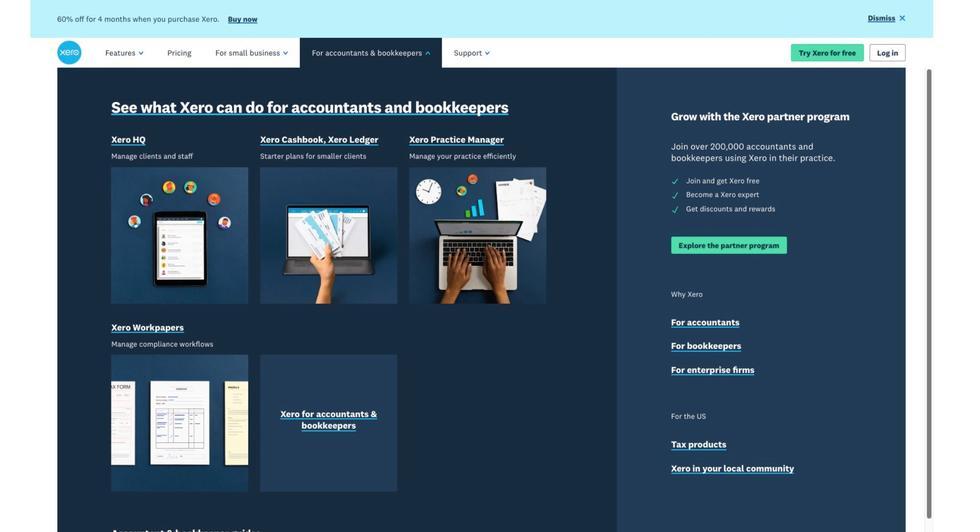 Task type: describe. For each thing, give the bounding box(es) containing it.
a xero user decorating a cake with blue icing. social proof badges surrounding the circular image. image
[[491, 68, 906, 377]]



Task type: vqa. For each thing, say whether or not it's contained in the screenshot.
software. in View cash flow on the go and reduce manual admin. Run your retail business efficiently with Xero accounting software.
no



